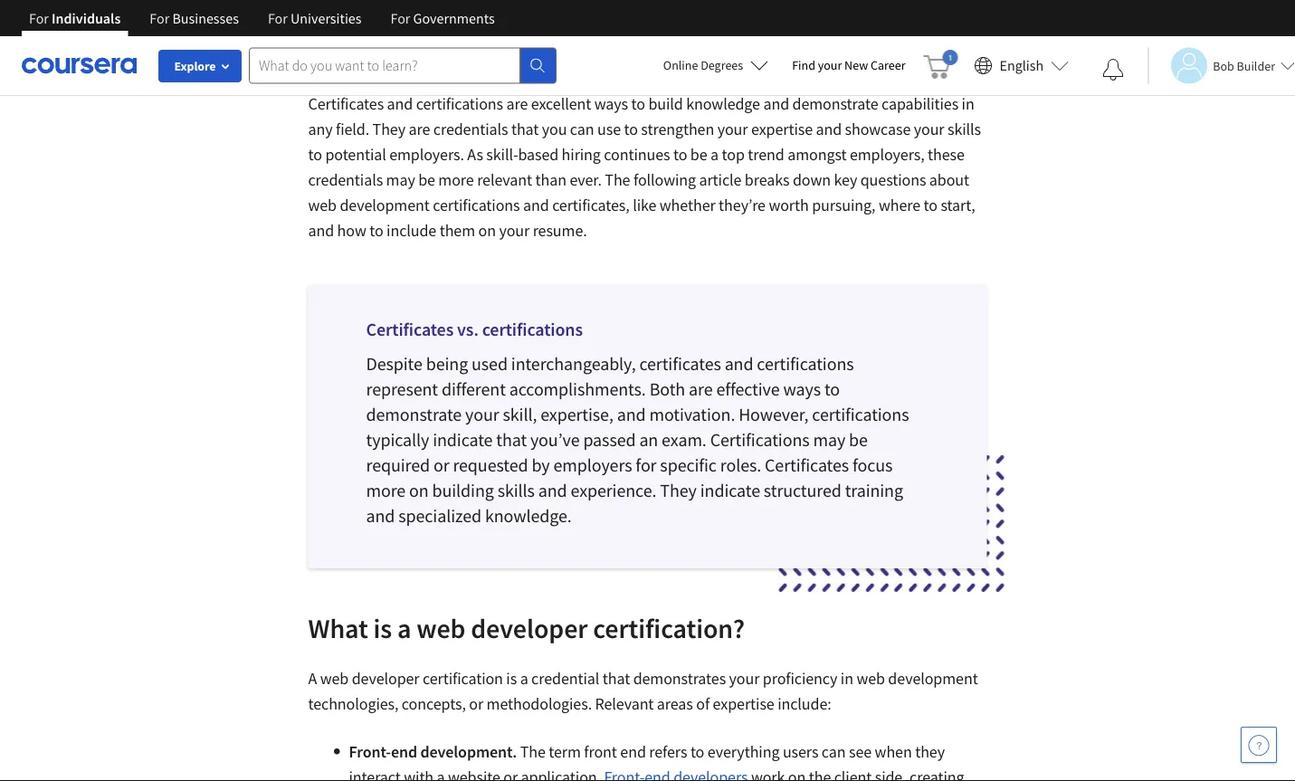 Task type: locate. For each thing, give the bounding box(es) containing it.
0 vertical spatial more
[[439, 170, 474, 190]]

to down any at the top left of the page
[[308, 144, 322, 165]]

skills
[[948, 119, 982, 139], [498, 479, 535, 502]]

a up methodologies.
[[520, 669, 528, 689]]

of
[[697, 694, 710, 714]]

development up the they
[[889, 669, 979, 689]]

potential
[[325, 144, 386, 165]]

0 horizontal spatial end
[[391, 742, 417, 762]]

1 horizontal spatial may
[[814, 429, 846, 451]]

bob builder button
[[1148, 48, 1296, 84]]

to
[[632, 94, 646, 114], [624, 119, 638, 139], [308, 144, 322, 165], [674, 144, 688, 165], [924, 195, 938, 216], [370, 220, 384, 241], [825, 378, 840, 401], [691, 742, 705, 762]]

they're
[[719, 195, 766, 216]]

1 vertical spatial can
[[822, 742, 846, 762]]

is
[[374, 611, 392, 645], [507, 669, 517, 689]]

0 vertical spatial developer
[[471, 611, 588, 645]]

0 vertical spatial ways
[[595, 94, 628, 114]]

motivation.
[[650, 403, 736, 426]]

can left 'see'
[[822, 742, 846, 762]]

demonstrate
[[793, 94, 879, 114], [366, 403, 462, 426]]

with
[[404, 767, 434, 781]]

or down certification
[[469, 694, 484, 714]]

developer up technologies,
[[352, 669, 420, 689]]

can up hiring
[[570, 119, 594, 139]]

1 vertical spatial in
[[841, 669, 854, 689]]

0 vertical spatial expertise
[[751, 119, 813, 139]]

development inside certificates and certifications are excellent ways to build knowledge and demonstrate capabilities in any field. they are credentials that you can use to strengthen your expertise and showcase your skills to potential employers. as skill-based hiring continues to be a top trend amongst employers, these credentials may be more relevant than ever. the following article breaks down key questions about web development certifications and certificates, like whether they're worth pursuing, where to start, and how to include them on your resume.
[[340, 195, 430, 216]]

0 vertical spatial on
[[479, 220, 496, 241]]

credentials
[[434, 119, 508, 139], [308, 170, 383, 190]]

0 horizontal spatial more
[[366, 479, 406, 502]]

0 vertical spatial can
[[570, 119, 594, 139]]

for left businesses
[[150, 9, 170, 27]]

2 vertical spatial that
[[603, 669, 630, 689]]

expertise up trend
[[751, 119, 813, 139]]

expertise right 'of'
[[713, 694, 775, 714]]

4 for from the left
[[391, 9, 411, 27]]

is right the what
[[374, 611, 392, 645]]

technologies,
[[308, 694, 399, 714]]

0 vertical spatial demonstrate
[[793, 94, 879, 114]]

1 horizontal spatial the
[[605, 170, 631, 190]]

1 horizontal spatial skills
[[948, 119, 982, 139]]

developer inside a web developer certification is a credential that demonstrates your proficiency in web development technologies, concepts, or methodologies. relevant areas of expertise include:
[[352, 669, 420, 689]]

them
[[440, 220, 475, 241]]

0 vertical spatial skills
[[948, 119, 982, 139]]

ways up however,
[[784, 378, 821, 401]]

methodologies.
[[487, 694, 592, 714]]

2 for from the left
[[150, 9, 170, 27]]

bob
[[1214, 57, 1235, 74]]

developer up credential
[[471, 611, 588, 645]]

0 vertical spatial credentials
[[434, 119, 508, 139]]

0 horizontal spatial in
[[841, 669, 854, 689]]

skills up these
[[948, 119, 982, 139]]

they right the field.
[[373, 119, 406, 139]]

your left proficiency
[[729, 669, 760, 689]]

be up the focus
[[849, 429, 868, 451]]

certificates vs. certifications
[[366, 318, 583, 341]]

1 vertical spatial on
[[409, 479, 429, 502]]

to left build at the right top of the page
[[632, 94, 646, 114]]

1 horizontal spatial on
[[479, 220, 496, 241]]

are up employers.
[[409, 119, 430, 139]]

0 vertical spatial that
[[512, 119, 539, 139]]

find your new career link
[[783, 54, 915, 77]]

1 horizontal spatial credentials
[[434, 119, 508, 139]]

for
[[636, 454, 657, 477]]

or
[[434, 454, 450, 477], [469, 694, 484, 714], [504, 767, 518, 781]]

0 horizontal spatial development
[[340, 195, 430, 216]]

1 vertical spatial developer
[[352, 669, 420, 689]]

3 for from the left
[[268, 9, 288, 27]]

that up relevant
[[603, 669, 630, 689]]

governments
[[413, 9, 495, 27]]

2 horizontal spatial or
[[504, 767, 518, 781]]

a left 'top'
[[711, 144, 719, 165]]

strengthen
[[641, 119, 715, 139]]

certifications up however,
[[757, 353, 854, 375]]

relevant
[[595, 694, 654, 714]]

1 horizontal spatial demonstrate
[[793, 94, 879, 114]]

indicate down roles.
[[701, 479, 761, 502]]

What do you want to learn? text field
[[249, 48, 521, 84]]

0 vertical spatial may
[[386, 170, 415, 190]]

on inside certificates and certifications are excellent ways to build knowledge and demonstrate capabilities in any field. they are credentials that you can use to strengthen your expertise and showcase your skills to potential employers. as skill-based hiring continues to be a top trend amongst employers, these credentials may be more relevant than ever. the following article breaks down key questions about web development certifications and certificates, like whether they're worth pursuing, where to start, and how to include them on your resume.
[[479, 220, 496, 241]]

in right proficiency
[[841, 669, 854, 689]]

1 horizontal spatial development
[[889, 669, 979, 689]]

0 vertical spatial the
[[605, 170, 631, 190]]

focus
[[853, 454, 893, 477]]

credentials down potential
[[308, 170, 383, 190]]

1 for from the left
[[29, 9, 49, 27]]

0 horizontal spatial the
[[520, 742, 546, 762]]

for businesses
[[150, 9, 239, 27]]

more inside certificates and certifications are excellent ways to build knowledge and demonstrate capabilities in any field. they are credentials that you can use to strengthen your expertise and showcase your skills to potential employers. as skill-based hiring continues to be a top trend amongst employers, these credentials may be more relevant than ever. the following article breaks down key questions about web development certifications and certificates, like whether they're worth pursuing, where to start, and how to include them on your resume.
[[439, 170, 474, 190]]

your down different
[[465, 403, 499, 426]]

2 end from the left
[[621, 742, 646, 762]]

1 horizontal spatial more
[[439, 170, 474, 190]]

start,
[[941, 195, 976, 216]]

1 vertical spatial demonstrate
[[366, 403, 462, 426]]

end right front
[[621, 742, 646, 762]]

1 vertical spatial may
[[814, 429, 846, 451]]

2 horizontal spatial be
[[849, 429, 868, 451]]

certifications
[[416, 94, 503, 114], [433, 195, 520, 216], [482, 318, 583, 341], [757, 353, 854, 375], [813, 403, 910, 426]]

certificates for certificates and certifications are excellent ways to build knowledge and demonstrate capabilities in any field. they are credentials that you can use to strengthen your expertise and showcase your skills to potential employers. as skill-based hiring continues to be a top trend amongst employers, these credentials may be more relevant than ever. the following article breaks down key questions about web development certifications and certificates, like whether they're worth pursuing, where to start, and how to include them on your resume.
[[308, 94, 384, 114]]

more
[[439, 170, 474, 190], [366, 479, 406, 502]]

end up with
[[391, 742, 417, 762]]

online degrees
[[664, 57, 744, 73]]

use
[[598, 119, 621, 139]]

in right capabilities
[[962, 94, 975, 114]]

0 vertical spatial in
[[962, 94, 975, 114]]

0 vertical spatial is
[[374, 611, 392, 645]]

0 vertical spatial or
[[434, 454, 450, 477]]

1 vertical spatial that
[[496, 429, 527, 451]]

0 vertical spatial are
[[507, 94, 528, 114]]

be down strengthen
[[691, 144, 708, 165]]

they down specific
[[660, 479, 697, 502]]

and down by
[[539, 479, 567, 502]]

1 end from the left
[[391, 742, 417, 762]]

accomplishments.
[[510, 378, 646, 401]]

on
[[479, 220, 496, 241], [409, 479, 429, 502]]

for universities
[[268, 9, 362, 27]]

more inside despite being used interchangeably, certificates and certifications represent different accomplishments. both are effective ways to demonstrate your skill, expertise, and motivation. however, certifications typically indicate that you've passed an exam. certifications may be required or requested by employers for specific roles. certificates focus more on building skills and experience. they indicate structured training and specialized knowledge.
[[366, 479, 406, 502]]

to down strengthen
[[674, 144, 688, 165]]

1 vertical spatial expertise
[[713, 694, 775, 714]]

0 vertical spatial certificates
[[308, 94, 384, 114]]

1 horizontal spatial they
[[660, 479, 697, 502]]

1 vertical spatial skills
[[498, 479, 535, 502]]

the right ever.
[[605, 170, 631, 190]]

1 vertical spatial ways
[[784, 378, 821, 401]]

0 horizontal spatial skills
[[498, 479, 535, 502]]

are left excellent
[[507, 94, 528, 114]]

0 vertical spatial they
[[373, 119, 406, 139]]

a inside certificates and certifications are excellent ways to build knowledge and demonstrate capabilities in any field. they are credentials that you can use to strengthen your expertise and showcase your skills to potential employers. as skill-based hiring continues to be a top trend amongst employers, these credentials may be more relevant than ever. the following article breaks down key questions about web development certifications and certificates, like whether they're worth pursuing, where to start, and how to include them on your resume.
[[711, 144, 719, 165]]

banner navigation
[[14, 0, 509, 36]]

for left individuals
[[29, 9, 49, 27]]

and up trend
[[764, 94, 790, 114]]

certificates inside certificates and certifications are excellent ways to build knowledge and demonstrate capabilities in any field. they are credentials that you can use to strengthen your expertise and showcase your skills to potential employers. as skill-based hiring continues to be a top trend amongst employers, these credentials may be more relevant than ever. the following article breaks down key questions about web development certifications and certificates, like whether they're worth pursuing, where to start, and how to include them on your resume.
[[308, 94, 384, 114]]

a right with
[[437, 767, 445, 781]]

0 horizontal spatial on
[[409, 479, 429, 502]]

1 horizontal spatial or
[[469, 694, 484, 714]]

an
[[640, 429, 658, 451]]

may
[[386, 170, 415, 190], [814, 429, 846, 451]]

a
[[711, 144, 719, 165], [398, 611, 412, 645], [520, 669, 528, 689], [437, 767, 445, 781]]

0 horizontal spatial be
[[419, 170, 435, 190]]

2 vertical spatial certificates
[[765, 454, 849, 477]]

may up structured
[[814, 429, 846, 451]]

front
[[584, 742, 617, 762]]

interchangeably,
[[511, 353, 636, 375]]

both
[[650, 378, 686, 401]]

1 horizontal spatial end
[[621, 742, 646, 762]]

0 horizontal spatial demonstrate
[[366, 403, 462, 426]]

end
[[391, 742, 417, 762], [621, 742, 646, 762]]

and up effective
[[725, 353, 754, 375]]

web down potential
[[308, 195, 337, 216]]

more down as
[[439, 170, 474, 190]]

ways up use
[[595, 94, 628, 114]]

be
[[691, 144, 708, 165], [419, 170, 435, 190], [849, 429, 868, 451]]

for for businesses
[[150, 9, 170, 27]]

to right effective
[[825, 378, 840, 401]]

down
[[793, 170, 831, 190]]

effective
[[717, 378, 780, 401]]

what
[[308, 611, 368, 645]]

2 horizontal spatial are
[[689, 378, 713, 401]]

or right website
[[504, 767, 518, 781]]

these
[[928, 144, 965, 165]]

amongst
[[788, 144, 847, 165]]

you
[[542, 119, 567, 139]]

0 horizontal spatial or
[[434, 454, 450, 477]]

0 vertical spatial development
[[340, 195, 430, 216]]

on down required
[[409, 479, 429, 502]]

1 vertical spatial indicate
[[701, 479, 761, 502]]

certificates up the field.
[[308, 94, 384, 114]]

skill-
[[487, 144, 518, 165]]

or up building
[[434, 454, 450, 477]]

for for governments
[[391, 9, 411, 27]]

2 vertical spatial or
[[504, 767, 518, 781]]

that up based
[[512, 119, 539, 139]]

0 horizontal spatial may
[[386, 170, 415, 190]]

1 horizontal spatial be
[[691, 144, 708, 165]]

is inside a web developer certification is a credential that demonstrates your proficiency in web development technologies, concepts, or methodologies. relevant areas of expertise include:
[[507, 669, 517, 689]]

term
[[549, 742, 581, 762]]

typically
[[366, 429, 429, 451]]

they
[[373, 119, 406, 139], [660, 479, 697, 502]]

breaks
[[745, 170, 790, 190]]

that down skill,
[[496, 429, 527, 451]]

your up 'top'
[[718, 119, 748, 139]]

skills inside certificates and certifications are excellent ways to build knowledge and demonstrate capabilities in any field. they are credentials that you can use to strengthen your expertise and showcase your skills to potential employers. as skill-based hiring continues to be a top trend amongst employers, these credentials may be more relevant than ever. the following article breaks down key questions about web development certifications and certificates, like whether they're worth pursuing, where to start, and how to include them on your resume.
[[948, 119, 982, 139]]

0 horizontal spatial indicate
[[433, 429, 493, 451]]

0 horizontal spatial can
[[570, 119, 594, 139]]

knowledge.
[[485, 505, 572, 527]]

by
[[532, 454, 550, 477]]

they inside certificates and certifications are excellent ways to build knowledge and demonstrate capabilities in any field. they are credentials that you can use to strengthen your expertise and showcase your skills to potential employers. as skill-based hiring continues to be a top trend amongst employers, these credentials may be more relevant than ever. the following article breaks down key questions about web development certifications and certificates, like whether they're worth pursuing, where to start, and how to include them on your resume.
[[373, 119, 406, 139]]

0 horizontal spatial are
[[409, 119, 430, 139]]

the left the term
[[520, 742, 546, 762]]

1 horizontal spatial ways
[[784, 378, 821, 401]]

1 vertical spatial more
[[366, 479, 406, 502]]

demonstrate down represent
[[366, 403, 462, 426]]

and
[[387, 94, 413, 114], [764, 94, 790, 114], [816, 119, 842, 139], [523, 195, 549, 216], [308, 220, 334, 241], [725, 353, 754, 375], [617, 403, 646, 426], [539, 479, 567, 502], [366, 505, 395, 527]]

more down required
[[366, 479, 406, 502]]

development.
[[421, 742, 517, 762]]

1 vertical spatial is
[[507, 669, 517, 689]]

None search field
[[249, 48, 557, 84]]

being
[[426, 353, 468, 375]]

can inside certificates and certifications are excellent ways to build knowledge and demonstrate capabilities in any field. they are credentials that you can use to strengthen your expertise and showcase your skills to potential employers. as skill-based hiring continues to be a top trend amongst employers, these credentials may be more relevant than ever. the following article breaks down key questions about web development certifications and certificates, like whether they're worth pursuing, where to start, and how to include them on your resume.
[[570, 119, 594, 139]]

0 horizontal spatial is
[[374, 611, 392, 645]]

new
[[845, 57, 869, 73]]

explore button
[[158, 50, 242, 82]]

be down employers.
[[419, 170, 435, 190]]

ways
[[595, 94, 628, 114], [784, 378, 821, 401]]

for left universities
[[268, 9, 288, 27]]

development inside a web developer certification is a credential that demonstrates your proficiency in web development technologies, concepts, or methodologies. relevant areas of expertise include:
[[889, 669, 979, 689]]

development up include
[[340, 195, 430, 216]]

1 vertical spatial they
[[660, 479, 697, 502]]

online
[[664, 57, 699, 73]]

on right them
[[479, 220, 496, 241]]

areas
[[657, 694, 693, 714]]

0 horizontal spatial they
[[373, 119, 406, 139]]

that inside a web developer certification is a credential that demonstrates your proficiency in web development technologies, concepts, or methodologies. relevant areas of expertise include:
[[603, 669, 630, 689]]

for up what do you want to learn? text box on the left top of page
[[391, 9, 411, 27]]

1 vertical spatial credentials
[[308, 170, 383, 190]]

roles.
[[721, 454, 762, 477]]

1 horizontal spatial indicate
[[701, 479, 761, 502]]

developer
[[471, 611, 588, 645], [352, 669, 420, 689]]

certificates
[[640, 353, 721, 375]]

0 vertical spatial be
[[691, 144, 708, 165]]

demonstrate down the 'find your new career' link
[[793, 94, 879, 114]]

or inside see when they interact with a website or application.
[[504, 767, 518, 781]]

and left how
[[308, 220, 334, 241]]

credentials up as
[[434, 119, 508, 139]]

1 horizontal spatial in
[[962, 94, 975, 114]]

web up certification
[[417, 611, 466, 645]]

1 vertical spatial certificates
[[366, 318, 454, 341]]

despite
[[366, 353, 423, 375]]

and down required
[[366, 505, 395, 527]]

1 horizontal spatial is
[[507, 669, 517, 689]]

continues
[[604, 144, 671, 165]]

are up motivation.
[[689, 378, 713, 401]]

individuals
[[52, 9, 121, 27]]

in inside a web developer certification is a credential that demonstrates your proficiency in web development technologies, concepts, or methodologies. relevant areas of expertise include:
[[841, 669, 854, 689]]

indicate
[[433, 429, 493, 451], [701, 479, 761, 502]]

like
[[633, 195, 657, 216]]

2 vertical spatial be
[[849, 429, 868, 451]]

experience.
[[571, 479, 657, 502]]

employers,
[[850, 144, 925, 165]]

is up methodologies.
[[507, 669, 517, 689]]

0 horizontal spatial developer
[[352, 669, 420, 689]]

certificates up structured
[[765, 454, 849, 477]]

hiring
[[562, 144, 601, 165]]

exam.
[[662, 429, 707, 451]]

can
[[570, 119, 594, 139], [822, 742, 846, 762]]

may down employers.
[[386, 170, 415, 190]]

2 vertical spatial are
[[689, 378, 713, 401]]

1 vertical spatial development
[[889, 669, 979, 689]]

skills up knowledge.
[[498, 479, 535, 502]]

what is a web developer certification?
[[308, 611, 745, 645]]

1 vertical spatial or
[[469, 694, 484, 714]]

certificates inside despite being used interchangeably, certificates and certifications represent different accomplishments. both are effective ways to demonstrate your skill, expertise, and motivation. however, certifications typically indicate that you've passed an exam. certifications may be required or requested by employers for specific roles. certificates focus more on building skills and experience. they indicate structured training and specialized knowledge.
[[765, 454, 849, 477]]

indicate up requested
[[433, 429, 493, 451]]

to inside despite being used interchangeably, certificates and certifications represent different accomplishments. both are effective ways to demonstrate your skill, expertise, and motivation. however, certifications typically indicate that you've passed an exam. certifications may be required or requested by employers for specific roles. certificates focus more on building skills and experience. they indicate structured training and specialized knowledge.
[[825, 378, 840, 401]]

certifications up the focus
[[813, 403, 910, 426]]

certificates up "despite"
[[366, 318, 454, 341]]

0 horizontal spatial ways
[[595, 94, 628, 114]]



Task type: describe. For each thing, give the bounding box(es) containing it.
help center image
[[1249, 734, 1270, 756]]

passed
[[584, 429, 636, 451]]

front-
[[349, 742, 391, 762]]

specialized
[[399, 505, 482, 527]]

see when they interact with a website or application.
[[349, 742, 945, 781]]

1 vertical spatial are
[[409, 119, 430, 139]]

web right proficiency
[[857, 669, 885, 689]]

find your new career
[[792, 57, 906, 73]]

for individuals
[[29, 9, 121, 27]]

demonstrate inside despite being used interchangeably, certificates and certifications represent different accomplishments. both are effective ways to demonstrate your skill, expertise, and motivation. however, certifications typically indicate that you've passed an exam. certifications may be required or requested by employers for specific roles. certificates focus more on building skills and experience. they indicate structured training and specialized knowledge.
[[366, 403, 462, 426]]

despite being used interchangeably, certificates and certifications represent different accomplishments. both are effective ways to demonstrate your skill, expertise, and motivation. however, certifications typically indicate that you've passed an exam. certifications may be required or requested by employers for specific roles. certificates focus more on building skills and experience. they indicate structured training and specialized knowledge.
[[366, 353, 910, 527]]

to right use
[[624, 119, 638, 139]]

a web developer certification is a credential that demonstrates your proficiency in web development technologies, concepts, or methodologies. relevant areas of expertise include:
[[308, 669, 979, 714]]

and down what do you want to learn? text box on the left top of page
[[387, 94, 413, 114]]

include
[[387, 220, 437, 241]]

capabilities
[[882, 94, 959, 114]]

how
[[337, 220, 366, 241]]

application.
[[521, 767, 601, 781]]

your inside a web developer certification is a credential that demonstrates your proficiency in web development technologies, concepts, or methodologies. relevant areas of expertise include:
[[729, 669, 760, 689]]

users
[[783, 742, 819, 762]]

web inside certificates and certifications are excellent ways to build knowledge and demonstrate capabilities in any field. they are credentials that you can use to strengthen your expertise and showcase your skills to potential employers. as skill-based hiring continues to be a top trend amongst employers, these credentials may be more relevant than ever. the following article breaks down key questions about web development certifications and certificates, like whether they're worth pursuing, where to start, and how to include them on your resume.
[[308, 195, 337, 216]]

coursera image
[[22, 51, 137, 80]]

build
[[649, 94, 683, 114]]

the inside certificates and certifications are excellent ways to build knowledge and demonstrate capabilities in any field. they are credentials that you can use to strengthen your expertise and showcase your skills to potential employers. as skill-based hiring continues to be a top trend amongst employers, these credentials may be more relevant than ever. the following article breaks down key questions about web development certifications and certificates, like whether they're worth pursuing, where to start, and how to include them on your resume.
[[605, 170, 631, 190]]

resume.
[[533, 220, 587, 241]]

your down capabilities
[[914, 119, 945, 139]]

questions
[[861, 170, 927, 190]]

you've
[[531, 429, 580, 451]]

field.
[[336, 119, 370, 139]]

your inside despite being used interchangeably, certificates and certifications represent different accomplishments. both are effective ways to demonstrate your skill, expertise, and motivation. however, certifications typically indicate that you've passed an exam. certifications may be required or requested by employers for specific roles. certificates focus more on building skills and experience. they indicate structured training and specialized knowledge.
[[465, 403, 499, 426]]

for for individuals
[[29, 9, 49, 27]]

based
[[518, 144, 559, 165]]

your left resume.
[[499, 220, 530, 241]]

career
[[871, 57, 906, 73]]

may inside certificates and certifications are excellent ways to build knowledge and demonstrate capabilities in any field. they are credentials that you can use to strengthen your expertise and showcase your skills to potential employers. as skill-based hiring continues to be a top trend amongst employers, these credentials may be more relevant than ever. the following article breaks down key questions about web development certifications and certificates, like whether they're worth pursuing, where to start, and how to include them on your resume.
[[386, 170, 415, 190]]

on inside despite being used interchangeably, certificates and certifications represent different accomplishments. both are effective ways to demonstrate your skill, expertise, and motivation. however, certifications typically indicate that you've passed an exam. certifications may be required or requested by employers for specific roles. certificates focus more on building skills and experience. they indicate structured training and specialized knowledge.
[[409, 479, 429, 502]]

and down than
[[523, 195, 549, 216]]

a
[[308, 669, 317, 689]]

everything
[[708, 742, 780, 762]]

to right how
[[370, 220, 384, 241]]

online degrees button
[[649, 45, 783, 85]]

credential
[[532, 669, 600, 689]]

a inside a web developer certification is a credential that demonstrates your proficiency in web development technologies, concepts, or methodologies. relevant areas of expertise include:
[[520, 669, 528, 689]]

explore
[[174, 58, 216, 74]]

be inside despite being used interchangeably, certificates and certifications represent different accomplishments. both are effective ways to demonstrate your skill, expertise, and motivation. however, certifications typically indicate that you've passed an exam. certifications may be required or requested by employers for specific roles. certificates focus more on building skills and experience. they indicate structured training and specialized knowledge.
[[849, 429, 868, 451]]

to left start,
[[924, 195, 938, 216]]

1 vertical spatial the
[[520, 742, 546, 762]]

a inside see when they interact with a website or application.
[[437, 767, 445, 781]]

they
[[916, 742, 945, 762]]

and up 'an'
[[617, 403, 646, 426]]

excellent
[[531, 94, 591, 114]]

english
[[1000, 57, 1044, 75]]

front-end development. the term front end refers to everything users can
[[349, 742, 846, 762]]

expertise inside a web developer certification is a credential that demonstrates your proficiency in web development technologies, concepts, or methodologies. relevant areas of expertise include:
[[713, 694, 775, 714]]

skill,
[[503, 403, 537, 426]]

structured
[[764, 479, 842, 502]]

website
[[448, 767, 501, 781]]

businesses
[[172, 9, 239, 27]]

english button
[[968, 36, 1077, 95]]

expertise inside certificates and certifications are excellent ways to build knowledge and demonstrate capabilities in any field. they are credentials that you can use to strengthen your expertise and showcase your skills to potential employers. as skill-based hiring continues to be a top trend amongst employers, these credentials may be more relevant than ever. the following article breaks down key questions about web development certifications and certificates, like whether they're worth pursuing, where to start, and how to include them on your resume.
[[751, 119, 813, 139]]

whether
[[660, 195, 716, 216]]

article
[[699, 170, 742, 190]]

a right the what
[[398, 611, 412, 645]]

ways inside despite being used interchangeably, certificates and certifications represent different accomplishments. both are effective ways to demonstrate your skill, expertise, and motivation. however, certifications typically indicate that you've passed an exam. certifications may be required or requested by employers for specific roles. certificates focus more on building skills and experience. they indicate structured training and specialized knowledge.
[[784, 378, 821, 401]]

or inside despite being used interchangeably, certificates and certifications represent different accomplishments. both are effective ways to demonstrate your skill, expertise, and motivation. however, certifications typically indicate that you've passed an exam. certifications may be required or requested by employers for specific roles. certificates focus more on building skills and experience. they indicate structured training and specialized knowledge.
[[434, 454, 450, 477]]

than
[[536, 170, 567, 190]]

1 horizontal spatial can
[[822, 742, 846, 762]]

shopping cart: 1 item image
[[924, 50, 958, 79]]

to right the 'refers'
[[691, 742, 705, 762]]

your right the find
[[818, 57, 842, 73]]

certifications up interchangeably,
[[482, 318, 583, 341]]

they inside despite being used interchangeably, certificates and certifications represent different accomplishments. both are effective ways to demonstrate your skill, expertise, and motivation. however, certifications typically indicate that you've passed an exam. certifications may be required or requested by employers for specific roles. certificates focus more on building skills and experience. they indicate structured training and specialized knowledge.
[[660, 479, 697, 502]]

bob builder
[[1214, 57, 1276, 74]]

0 vertical spatial indicate
[[433, 429, 493, 451]]

that inside despite being used interchangeably, certificates and certifications represent different accomplishments. both are effective ways to demonstrate your skill, expertise, and motivation. however, certifications typically indicate that you've passed an exam. certifications may be required or requested by employers for specific roles. certificates focus more on building skills and experience. they indicate structured training and specialized knowledge.
[[496, 429, 527, 451]]

where
[[879, 195, 921, 216]]

employers
[[554, 454, 632, 477]]

0 horizontal spatial credentials
[[308, 170, 383, 190]]

employers.
[[390, 144, 464, 165]]

1 horizontal spatial are
[[507, 94, 528, 114]]

find
[[792, 57, 816, 73]]

vs.
[[457, 318, 479, 341]]

represent
[[366, 378, 438, 401]]

demonstrate inside certificates and certifications are excellent ways to build knowledge and demonstrate capabilities in any field. they are credentials that you can use to strengthen your expertise and showcase your skills to potential employers. as skill-based hiring continues to be a top trend amongst employers, these credentials may be more relevant than ever. the following article breaks down key questions about web development certifications and certificates, like whether they're worth pursuing, where to start, and how to include them on your resume.
[[793, 94, 879, 114]]

1 vertical spatial be
[[419, 170, 435, 190]]

concepts,
[[402, 694, 466, 714]]

certifications up them
[[433, 195, 520, 216]]

in inside certificates and certifications are excellent ways to build knowledge and demonstrate capabilities in any field. they are credentials that you can use to strengthen your expertise and showcase your skills to potential employers. as skill-based hiring continues to be a top trend amongst employers, these credentials may be more relevant than ever. the following article breaks down key questions about web development certifications and certificates, like whether they're worth pursuing, where to start, and how to include them on your resume.
[[962, 94, 975, 114]]

requested
[[453, 454, 528, 477]]

certificates for certificates vs. certifications
[[366, 318, 454, 341]]

1 horizontal spatial developer
[[471, 611, 588, 645]]

specific
[[660, 454, 717, 477]]

web right a
[[320, 669, 349, 689]]

certification?
[[593, 611, 745, 645]]

ways inside certificates and certifications are excellent ways to build knowledge and demonstrate capabilities in any field. they are credentials that you can use to strengthen your expertise and showcase your skills to potential employers. as skill-based hiring continues to be a top trend amongst employers, these credentials may be more relevant than ever. the following article breaks down key questions about web development certifications and certificates, like whether they're worth pursuing, where to start, and how to include them on your resume.
[[595, 94, 628, 114]]

certificates and certifications are excellent ways to build knowledge and demonstrate capabilities in any field. they are credentials that you can use to strengthen your expertise and showcase your skills to potential employers. as skill-based hiring continues to be a top trend amongst employers, these credentials may be more relevant than ever. the following article breaks down key questions about web development certifications and certificates, like whether they're worth pursuing, where to start, and how to include them on your resume.
[[308, 94, 982, 241]]

refers
[[649, 742, 688, 762]]

certification
[[423, 669, 503, 689]]

different
[[442, 378, 506, 401]]

when
[[875, 742, 912, 762]]

about
[[930, 170, 970, 190]]

show notifications image
[[1103, 59, 1125, 81]]

are inside despite being used interchangeably, certificates and certifications represent different accomplishments. both are effective ways to demonstrate your skill, expertise, and motivation. however, certifications typically indicate that you've passed an exam. certifications may be required or requested by employers for specific roles. certificates focus more on building skills and experience. they indicate structured training and specialized knowledge.
[[689, 378, 713, 401]]

and up amongst
[[816, 119, 842, 139]]

however,
[[739, 403, 809, 426]]

or inside a web developer certification is a credential that demonstrates your proficiency in web development technologies, concepts, or methodologies. relevant areas of expertise include:
[[469, 694, 484, 714]]

see
[[849, 742, 872, 762]]

skills inside despite being used interchangeably, certificates and certifications represent different accomplishments. both are effective ways to demonstrate your skill, expertise, and motivation. however, certifications typically indicate that you've passed an exam. certifications may be required or requested by employers for specific roles. certificates focus more on building skills and experience. they indicate structured training and specialized knowledge.
[[498, 479, 535, 502]]

for governments
[[391, 9, 495, 27]]

include:
[[778, 694, 832, 714]]

may inside despite being used interchangeably, certificates and certifications represent different accomplishments. both are effective ways to demonstrate your skill, expertise, and motivation. however, certifications typically indicate that you've passed an exam. certifications may be required or requested by employers for specific roles. certificates focus more on building skills and experience. they indicate structured training and specialized knowledge.
[[814, 429, 846, 451]]

worth
[[769, 195, 809, 216]]

[featured image] a web developer reviews study materials on a laptop and monitor in their home office ahead of a certification exam. image
[[308, 0, 987, 48]]

universities
[[291, 9, 362, 27]]

that inside certificates and certifications are excellent ways to build knowledge and demonstrate capabilities in any field. they are credentials that you can use to strengthen your expertise and showcase your skills to potential employers. as skill-based hiring continues to be a top trend amongst employers, these credentials may be more relevant than ever. the following article breaks down key questions about web development certifications and certificates, like whether they're worth pursuing, where to start, and how to include them on your resume.
[[512, 119, 539, 139]]

degrees
[[701, 57, 744, 73]]

for for universities
[[268, 9, 288, 27]]

certifications up as
[[416, 94, 503, 114]]

demonstrates
[[634, 669, 726, 689]]

building
[[432, 479, 494, 502]]

interact
[[349, 767, 401, 781]]



Task type: vqa. For each thing, say whether or not it's contained in the screenshot.
'requested'
yes



